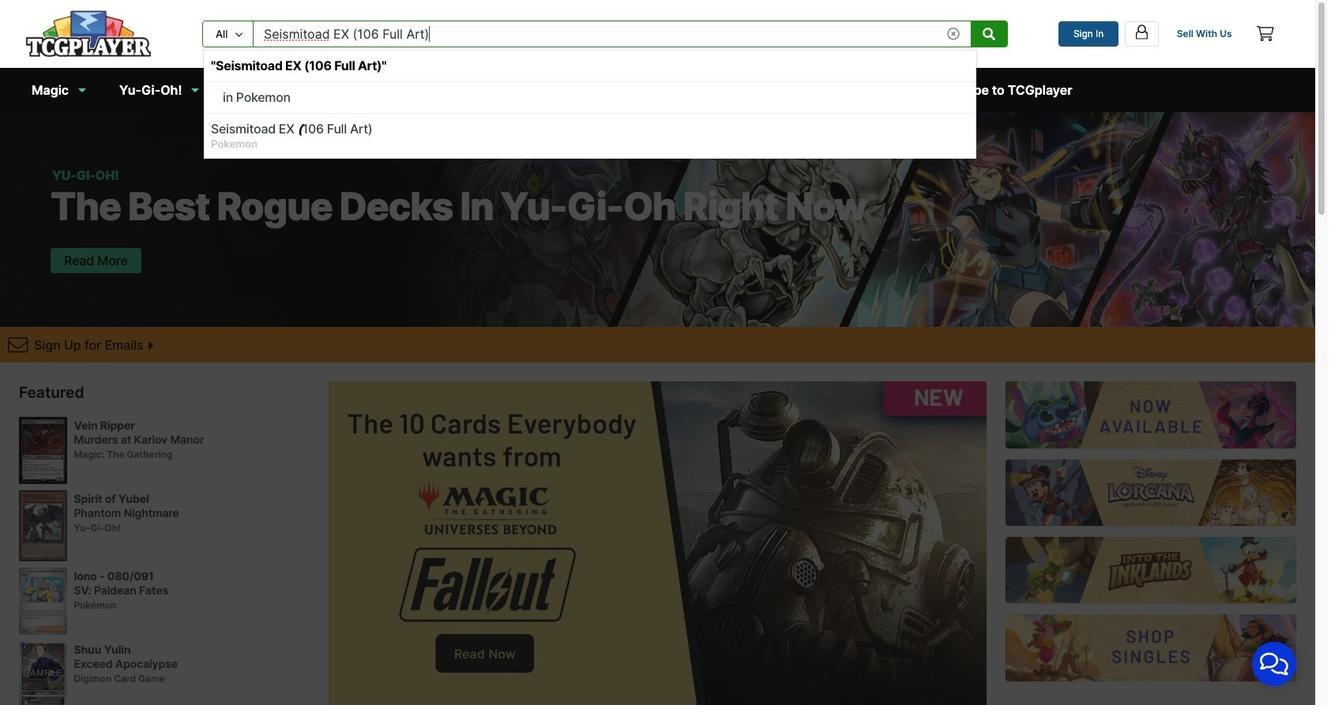 Task type: locate. For each thing, give the bounding box(es) containing it.
shop disney lorcana: into the inklands singles image
[[1006, 382, 1297, 449], [1006, 460, 1297, 526], [1006, 537, 1297, 604], [1006, 615, 1297, 682]]

application
[[1234, 624, 1316, 706]]

10 cards everybody wants from universes beyond: fallout image
[[329, 382, 987, 706]]

main navigation navigation
[[0, 0, 1316, 706]]

shuu yulin image
[[19, 642, 67, 706]]

2 shop disney lorcana: into the inklands singles image from the top
[[1006, 460, 1297, 526]]

spirit of yubel image
[[19, 491, 67, 562]]

user icon image
[[1134, 24, 1151, 40]]



Task type: describe. For each thing, give the bounding box(es) containing it.
tcgplayer.com image
[[25, 10, 152, 58]]

submit your search image
[[984, 28, 996, 40]]

Try "asako ito pokemon cards" text field
[[254, 21, 937, 46]]

4 shop disney lorcana: into the inklands singles image from the top
[[1006, 615, 1297, 682]]

3 shop disney lorcana: into the inklands singles image from the top
[[1006, 537, 1297, 604]]

caret right image
[[147, 340, 153, 353]]

view your shopping cart image
[[1258, 26, 1275, 41]]

clear the search field image
[[948, 28, 961, 40]]

1 shop disney lorcana: into the inklands singles image from the top
[[1006, 382, 1297, 449]]

iono - 080/091 image
[[19, 568, 67, 636]]

vein ripper image
[[19, 417, 67, 485]]

envelope image
[[8, 335, 28, 355]]



Task type: vqa. For each thing, say whether or not it's contained in the screenshot.
application
yes



